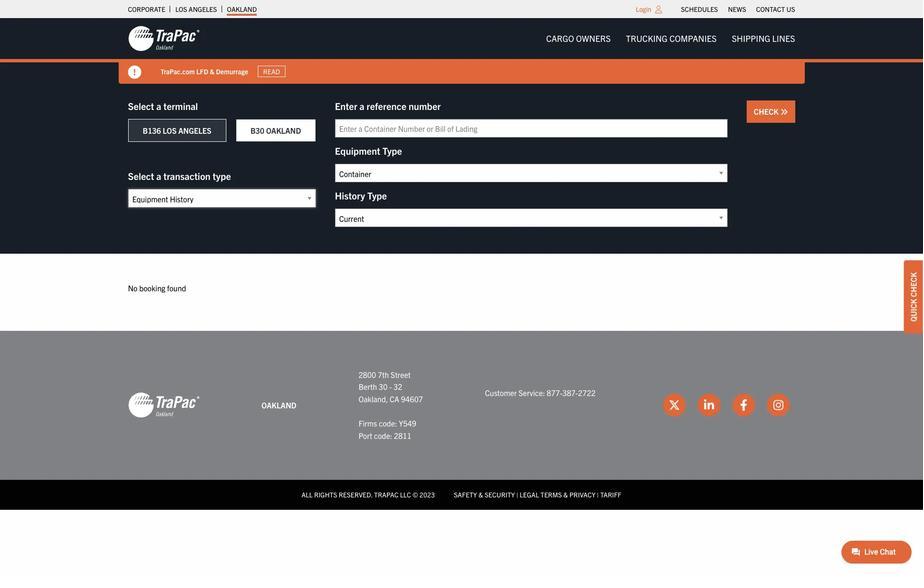 Task type: locate. For each thing, give the bounding box(es) containing it.
1 vertical spatial menu bar
[[539, 29, 803, 48]]

oakland,
[[359, 395, 388, 404]]

street
[[391, 370, 411, 380]]

llc
[[400, 491, 411, 500]]

code: right "port"
[[374, 431, 392, 441]]

history
[[335, 190, 365, 202]]

los angeles
[[175, 5, 217, 13]]

1 vertical spatial code:
[[374, 431, 392, 441]]

footer
[[0, 331, 923, 510]]

select for select a transaction type
[[128, 170, 154, 182]]

b30 oakland
[[251, 126, 301, 135]]

& right safety
[[479, 491, 483, 500]]

&
[[210, 67, 214, 76], [479, 491, 483, 500], [564, 491, 568, 500]]

demurrage
[[216, 67, 248, 76]]

select left transaction
[[128, 170, 154, 182]]

1 horizontal spatial &
[[479, 491, 483, 500]]

0 horizontal spatial solid image
[[128, 66, 141, 79]]

a left transaction
[[156, 170, 161, 182]]

los right b136
[[163, 126, 177, 135]]

companies
[[670, 33, 717, 44]]

read link
[[258, 66, 285, 77]]

| left tariff link
[[597, 491, 599, 500]]

service:
[[519, 388, 545, 398]]

1 vertical spatial check
[[909, 273, 918, 297]]

2800 7th street berth 30 - 32 oakland, ca 94607
[[359, 370, 423, 404]]

0 horizontal spatial |
[[517, 491, 518, 500]]

type
[[213, 170, 231, 182]]

firms
[[359, 419, 377, 428]]

check
[[754, 107, 780, 116], [909, 273, 918, 297]]

& right terms
[[564, 491, 568, 500]]

found
[[167, 284, 186, 293]]

los right the corporate 'link'
[[175, 5, 187, 13]]

login
[[636, 5, 652, 13]]

solid image inside check button
[[780, 108, 788, 116]]

lines
[[772, 33, 795, 44]]

0 horizontal spatial &
[[210, 67, 214, 76]]

a for transaction
[[156, 170, 161, 182]]

safety
[[454, 491, 477, 500]]

1 horizontal spatial |
[[597, 491, 599, 500]]

2811
[[394, 431, 412, 441]]

1 vertical spatial oakland image
[[128, 392, 199, 419]]

Enter a reference number text field
[[335, 119, 728, 138]]

1 vertical spatial angeles
[[178, 126, 211, 135]]

type right the equipment on the left of the page
[[382, 145, 402, 157]]

0 horizontal spatial check
[[754, 107, 780, 116]]

type for equipment type
[[382, 145, 402, 157]]

quick check
[[909, 273, 918, 322]]

0 vertical spatial solid image
[[128, 66, 141, 79]]

code: up the 2811
[[379, 419, 397, 428]]

©
[[413, 491, 418, 500]]

trapac.com
[[160, 67, 195, 76]]

0 vertical spatial angeles
[[189, 5, 217, 13]]

0 vertical spatial select
[[128, 100, 154, 112]]

0 vertical spatial type
[[382, 145, 402, 157]]

type right history
[[367, 190, 387, 202]]

enter a reference number
[[335, 100, 441, 112]]

type
[[382, 145, 402, 157], [367, 190, 387, 202]]

reserved.
[[339, 491, 373, 500]]

2023
[[420, 491, 435, 500]]

code:
[[379, 419, 397, 428], [374, 431, 392, 441]]

1 select from the top
[[128, 100, 154, 112]]

a right enter
[[360, 100, 365, 112]]

2 | from the left
[[597, 491, 599, 500]]

0 vertical spatial code:
[[379, 419, 397, 428]]

1 horizontal spatial check
[[909, 273, 918, 297]]

a left terminal
[[156, 100, 161, 112]]

history type
[[335, 190, 387, 202]]

banner containing cargo owners
[[0, 18, 923, 84]]

select up b136
[[128, 100, 154, 112]]

2 horizontal spatial &
[[564, 491, 568, 500]]

number
[[409, 100, 441, 112]]

menu bar
[[676, 2, 800, 16], [539, 29, 803, 48]]

a for reference
[[360, 100, 365, 112]]

0 vertical spatial check
[[754, 107, 780, 116]]

0 vertical spatial menu bar
[[676, 2, 800, 16]]

type for history type
[[367, 190, 387, 202]]

oakland
[[227, 5, 257, 13], [266, 126, 301, 135], [262, 401, 297, 410]]

light image
[[655, 6, 662, 13]]

0 vertical spatial oakland image
[[128, 25, 199, 52]]

|
[[517, 491, 518, 500], [597, 491, 599, 500]]

2 oakland image from the top
[[128, 392, 199, 419]]

shipping
[[732, 33, 770, 44]]

1 horizontal spatial solid image
[[780, 108, 788, 116]]

cargo owners link
[[539, 29, 618, 48]]

contact us link
[[756, 2, 795, 16]]

angeles left oakland link
[[189, 5, 217, 13]]

1 vertical spatial los
[[163, 126, 177, 135]]

menu bar up shipping
[[676, 2, 800, 16]]

owners
[[576, 33, 611, 44]]

select a terminal
[[128, 100, 198, 112]]

0 vertical spatial oakland
[[227, 5, 257, 13]]

menu bar containing cargo owners
[[539, 29, 803, 48]]

corporate link
[[128, 2, 165, 16]]

select
[[128, 100, 154, 112], [128, 170, 154, 182]]

2800
[[359, 370, 376, 380]]

port
[[359, 431, 372, 441]]

lfd
[[196, 67, 208, 76]]

quick
[[909, 299, 918, 322]]

banner
[[0, 18, 923, 84]]

& right lfd at the top of page
[[210, 67, 214, 76]]

menu bar down light image
[[539, 29, 803, 48]]

customer service: 877-387-2722
[[485, 388, 596, 398]]

terminal
[[163, 100, 198, 112]]

angeles down terminal
[[178, 126, 211, 135]]

legal terms & privacy link
[[520, 491, 596, 500]]

angeles
[[189, 5, 217, 13], [178, 126, 211, 135]]

1 vertical spatial solid image
[[780, 108, 788, 116]]

| left legal
[[517, 491, 518, 500]]

trucking companies
[[626, 33, 717, 44]]

shipping lines link
[[724, 29, 803, 48]]

los
[[175, 5, 187, 13], [163, 126, 177, 135]]

2 select from the top
[[128, 170, 154, 182]]

oakland image
[[128, 25, 199, 52], [128, 392, 199, 419]]

equipment
[[335, 145, 380, 157]]

solid image
[[128, 66, 141, 79], [780, 108, 788, 116]]

1 vertical spatial type
[[367, 190, 387, 202]]

b30
[[251, 126, 264, 135]]

1 vertical spatial select
[[128, 170, 154, 182]]



Task type: describe. For each thing, give the bounding box(es) containing it.
ca
[[390, 395, 399, 404]]

read
[[263, 67, 280, 76]]

1 oakland image from the top
[[128, 25, 199, 52]]

security
[[485, 491, 515, 500]]

y549
[[399, 419, 416, 428]]

legal
[[520, 491, 539, 500]]

cargo
[[546, 33, 574, 44]]

select for select a terminal
[[128, 100, 154, 112]]

safety & security link
[[454, 491, 515, 500]]

quick check link
[[904, 261, 923, 334]]

30
[[379, 382, 388, 392]]

los angeles link
[[175, 2, 217, 16]]

solid image inside banner
[[128, 66, 141, 79]]

news link
[[728, 2, 746, 16]]

footer containing 2800 7th street
[[0, 331, 923, 510]]

shipping lines
[[732, 33, 795, 44]]

transaction
[[163, 170, 211, 182]]

32
[[394, 382, 402, 392]]

enter
[[335, 100, 357, 112]]

check button
[[747, 101, 795, 123]]

berth
[[359, 382, 377, 392]]

safety & security | legal terms & privacy | tariff
[[454, 491, 622, 500]]

& inside banner
[[210, 67, 214, 76]]

387-
[[563, 388, 578, 398]]

reference
[[367, 100, 406, 112]]

terms
[[541, 491, 562, 500]]

us
[[787, 5, 795, 13]]

2722
[[578, 388, 596, 398]]

contact us
[[756, 5, 795, 13]]

equipment type
[[335, 145, 402, 157]]

b136
[[143, 126, 161, 135]]

rights
[[314, 491, 337, 500]]

select a transaction type
[[128, 170, 231, 182]]

no booking found
[[128, 284, 186, 293]]

94607
[[401, 395, 423, 404]]

0 vertical spatial los
[[175, 5, 187, 13]]

-
[[389, 382, 392, 392]]

877-
[[547, 388, 563, 398]]

tariff
[[600, 491, 622, 500]]

trapac
[[374, 491, 399, 500]]

all rights reserved. trapac llc © 2023
[[302, 491, 435, 500]]

menu bar containing schedules
[[676, 2, 800, 16]]

corporate
[[128, 5, 165, 13]]

booking
[[139, 284, 165, 293]]

all
[[302, 491, 313, 500]]

news
[[728, 5, 746, 13]]

1 vertical spatial oakland
[[266, 126, 301, 135]]

check inside button
[[754, 107, 780, 116]]

a for terminal
[[156, 100, 161, 112]]

b136 los angeles
[[143, 126, 211, 135]]

schedules link
[[681, 2, 718, 16]]

tariff link
[[600, 491, 622, 500]]

customer
[[485, 388, 517, 398]]

cargo owners
[[546, 33, 611, 44]]

trucking
[[626, 33, 668, 44]]

7th
[[378, 370, 389, 380]]

trapac.com lfd & demurrage
[[160, 67, 248, 76]]

2 vertical spatial oakland
[[262, 401, 297, 410]]

firms code:  y549 port code:  2811
[[359, 419, 416, 441]]

schedules
[[681, 5, 718, 13]]

no
[[128, 284, 137, 293]]

login link
[[636, 5, 652, 13]]

1 | from the left
[[517, 491, 518, 500]]

contact
[[756, 5, 785, 13]]

oakland link
[[227, 2, 257, 16]]

trucking companies link
[[618, 29, 724, 48]]

privacy
[[570, 491, 596, 500]]



Task type: vqa. For each thing, say whether or not it's contained in the screenshot.
'-' inside 2800 7th Street Berth 30 - 32 Oakland, CA 94607
no



